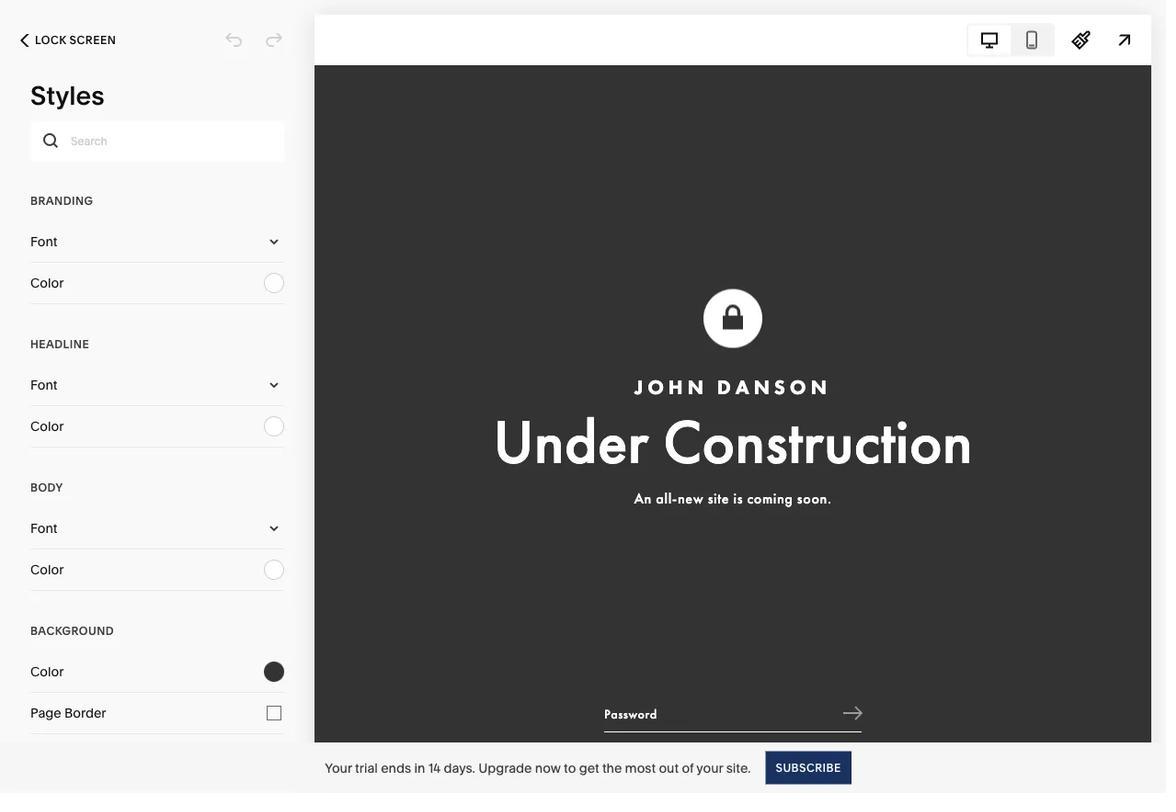 Task type: describe. For each thing, give the bounding box(es) containing it.
lock
[[35, 34, 66, 47]]

font for branding
[[30, 234, 57, 250]]

background
[[30, 625, 114, 638]]

border
[[64, 706, 106, 722]]

color for headline
[[30, 419, 64, 435]]

days.
[[444, 761, 475, 776]]

font for headline
[[30, 378, 57, 393]]

4 color from the top
[[30, 665, 64, 680]]

redo image
[[264, 30, 284, 51]]

color button for headline
[[30, 407, 284, 447]]

4 color button from the top
[[30, 652, 284, 693]]

subscribe
[[776, 762, 841, 775]]

branding
[[30, 195, 93, 208]]

site.
[[726, 761, 751, 776]]

upgrade
[[478, 761, 532, 776]]

page
[[30, 706, 61, 722]]

font button for body
[[30, 509, 284, 549]]

undo image
[[224, 30, 244, 51]]

Search text field
[[30, 120, 284, 161]]

lock screen
[[35, 34, 116, 47]]



Task type: vqa. For each thing, say whether or not it's contained in the screenshot.
Permissions
no



Task type: locate. For each thing, give the bounding box(es) containing it.
your
[[697, 761, 723, 776]]

font button for headline
[[30, 365, 284, 406]]

ends
[[381, 761, 411, 776]]

screen
[[70, 34, 116, 47]]

page border
[[30, 706, 106, 722]]

to
[[564, 761, 576, 776]]

font for body
[[30, 521, 57, 537]]

3 color from the top
[[30, 562, 64, 578]]

font button
[[30, 222, 284, 262], [30, 365, 284, 406], [30, 509, 284, 549]]

tab list
[[969, 25, 1053, 55]]

2 font button from the top
[[30, 365, 284, 406]]

14
[[428, 761, 441, 776]]

out
[[659, 761, 679, 776]]

color
[[30, 275, 64, 291], [30, 419, 64, 435], [30, 562, 64, 578], [30, 665, 64, 680]]

font button for branding
[[30, 222, 284, 262]]

color up page
[[30, 665, 64, 680]]

now
[[535, 761, 561, 776]]

2 vertical spatial font button
[[30, 509, 284, 549]]

1 font from the top
[[30, 234, 57, 250]]

body
[[30, 482, 63, 495]]

1 vertical spatial font button
[[30, 365, 284, 406]]

3 font from the top
[[30, 521, 57, 537]]

2 color button from the top
[[30, 407, 284, 447]]

the
[[602, 761, 622, 776]]

font down branding
[[30, 234, 57, 250]]

1 vertical spatial font
[[30, 378, 57, 393]]

2 font from the top
[[30, 378, 57, 393]]

styles
[[30, 80, 105, 111]]

in
[[414, 761, 425, 776]]

0 vertical spatial font
[[30, 234, 57, 250]]

get
[[579, 761, 599, 776]]

subscribe button
[[766, 752, 852, 785]]

most
[[625, 761, 656, 776]]

color button
[[30, 263, 284, 304], [30, 407, 284, 447], [30, 550, 284, 590], [30, 652, 284, 693]]

2 vertical spatial font
[[30, 521, 57, 537]]

color for branding
[[30, 275, 64, 291]]

1 font button from the top
[[30, 222, 284, 262]]

headline
[[30, 338, 89, 351]]

color for body
[[30, 562, 64, 578]]

trial
[[355, 761, 378, 776]]

font
[[30, 234, 57, 250], [30, 378, 57, 393], [30, 521, 57, 537]]

color up headline
[[30, 275, 64, 291]]

1 color from the top
[[30, 275, 64, 291]]

3 color button from the top
[[30, 550, 284, 590]]

0 vertical spatial font button
[[30, 222, 284, 262]]

font down headline
[[30, 378, 57, 393]]

2 color from the top
[[30, 419, 64, 435]]

your
[[325, 761, 352, 776]]

color up body
[[30, 419, 64, 435]]

color up background at the bottom left of page
[[30, 562, 64, 578]]

color button for body
[[30, 550, 284, 590]]

1 color button from the top
[[30, 263, 284, 304]]

your trial ends in 14 days. upgrade now to get the most out of your site.
[[325, 761, 751, 776]]

of
[[682, 761, 694, 776]]

font down body
[[30, 521, 57, 537]]

lock screen button
[[0, 20, 136, 61]]

3 font button from the top
[[30, 509, 284, 549]]

color button for branding
[[30, 263, 284, 304]]



